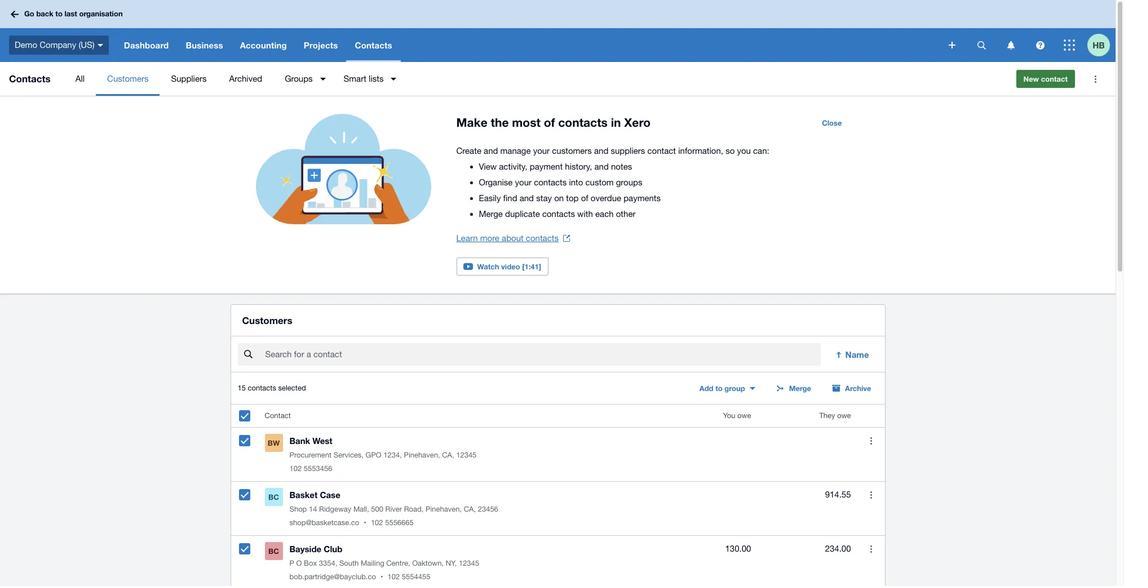 Task type: describe. For each thing, give the bounding box(es) containing it.
5553456
[[304, 465, 332, 473]]

in
[[611, 116, 621, 130]]

contacts down payment
[[534, 178, 567, 187]]

find
[[503, 193, 518, 203]]

name button
[[828, 344, 879, 366]]

dashboard
[[124, 40, 169, 50]]

bayside
[[290, 544, 322, 555]]

box
[[304, 560, 317, 568]]

102 inside bank west procurement services, gpo 1234, pinehaven, ca, 12345 102 5553456
[[290, 465, 302, 473]]

lists
[[369, 74, 384, 83]]

manage
[[501, 146, 531, 156]]

into
[[569, 178, 583, 187]]

bc for basket case
[[269, 493, 279, 502]]

demo
[[15, 40, 37, 49]]

group
[[725, 384, 745, 393]]

p
[[290, 560, 294, 568]]

contact
[[265, 412, 291, 420]]

learn
[[457, 234, 478, 243]]

easily
[[479, 193, 501, 203]]

pinehaven, inside bank west procurement services, gpo 1234, pinehaven, ca, 12345 102 5553456
[[404, 451, 440, 460]]

0 horizontal spatial of
[[544, 116, 555, 130]]

archive button
[[825, 380, 879, 398]]

smart lists
[[344, 74, 384, 83]]

more
[[480, 234, 500, 243]]

contacts down on at the top of page
[[543, 209, 575, 219]]

activity,
[[499, 162, 528, 171]]

customers button
[[96, 62, 160, 96]]

each
[[596, 209, 614, 219]]

ny,
[[446, 560, 457, 568]]

customers inside button
[[107, 74, 149, 83]]

demo company (us) button
[[0, 28, 115, 62]]

name
[[846, 350, 870, 360]]

duplicate
[[505, 209, 540, 219]]

overdue
[[591, 193, 622, 203]]

ridgeway
[[319, 506, 352, 514]]

3354,
[[319, 560, 337, 568]]

watch video [1:41]
[[477, 262, 542, 271]]

go back to last organisation link
[[7, 4, 130, 24]]

1 vertical spatial your
[[515, 178, 532, 187]]

234.00 link
[[826, 543, 851, 556]]

top
[[566, 193, 579, 203]]

add to group button
[[693, 380, 762, 398]]

pinehaven, inside basket case shop 14 ridgeway mall, 500 river road, pinehaven, ca, 23456 shop@basketcase.co • 102 5556665
[[426, 506, 462, 514]]

projects
[[304, 40, 338, 50]]

new contact button
[[1017, 70, 1076, 88]]

organise your contacts into custom groups
[[479, 178, 643, 187]]

view activity, payment history, and notes
[[479, 162, 632, 171]]

watch
[[477, 262, 499, 271]]

selected
[[278, 384, 306, 393]]

archive
[[846, 384, 872, 393]]

contacts up the "customers" on the top of the page
[[559, 116, 608, 130]]

500
[[371, 506, 384, 514]]

xero
[[625, 116, 651, 130]]

914.55 link
[[826, 489, 851, 502]]

0 vertical spatial your
[[533, 146, 550, 156]]

south
[[339, 560, 359, 568]]

procurement
[[290, 451, 332, 460]]

organisation
[[79, 9, 123, 18]]

learn more about contacts
[[457, 234, 559, 243]]

actions menu image
[[1085, 68, 1107, 90]]

1 horizontal spatial svg image
[[1036, 41, 1045, 49]]

payment
[[530, 162, 563, 171]]

notes
[[611, 162, 632, 171]]

svg image inside go back to last organisation link
[[11, 10, 19, 18]]

you
[[724, 412, 736, 420]]

130.00 link
[[726, 543, 752, 556]]

contact list table element
[[231, 405, 885, 587]]

and up custom
[[595, 162, 609, 171]]

smart
[[344, 74, 367, 83]]

to inside popup button
[[716, 384, 723, 393]]

Search for a contact field
[[264, 344, 821, 366]]

1 vertical spatial customers
[[242, 315, 293, 327]]

1234,
[[384, 451, 402, 460]]

more row options button for club
[[860, 538, 883, 561]]

so
[[726, 146, 735, 156]]

owe for they owe
[[838, 412, 851, 420]]

groups button
[[274, 62, 333, 96]]

merge button
[[769, 380, 818, 398]]

0 horizontal spatial svg image
[[978, 41, 986, 49]]

14
[[309, 506, 317, 514]]

all button
[[64, 62, 96, 96]]

add to group
[[700, 384, 745, 393]]

close button
[[816, 114, 849, 132]]

history,
[[565, 162, 592, 171]]

bc for bayside club
[[269, 547, 279, 556]]

services,
[[334, 451, 364, 460]]

other
[[616, 209, 636, 219]]

create
[[457, 146, 482, 156]]

business button
[[177, 28, 232, 62]]

2 horizontal spatial svg image
[[1064, 39, 1076, 51]]

business
[[186, 40, 223, 50]]

merge for merge duplicate contacts with each other
[[479, 209, 503, 219]]

15
[[238, 384, 246, 393]]

contacts right 15
[[248, 384, 276, 393]]

102 for bayside club
[[388, 573, 400, 582]]

make
[[457, 116, 488, 130]]

12345 inside "bayside club p o box 3354, south mailing centre, oaktown, ny, 12345 bob.partridge@bayclub.co • 102 5554455"
[[459, 560, 479, 568]]



Task type: locate. For each thing, give the bounding box(es) containing it.
1 vertical spatial ca,
[[464, 506, 476, 514]]

more row options image
[[871, 438, 873, 445], [871, 492, 873, 499]]

1 horizontal spatial •
[[381, 573, 383, 582]]

merge down easily
[[479, 209, 503, 219]]

owe right "you"
[[738, 412, 752, 420]]

watch video [1:41] button
[[457, 258, 549, 276]]

o
[[296, 560, 302, 568]]

0 horizontal spatial 102
[[290, 465, 302, 473]]

102
[[290, 465, 302, 473], [371, 519, 383, 528], [388, 573, 400, 582]]

1 vertical spatial pinehaven,
[[426, 506, 462, 514]]

0 vertical spatial of
[[544, 116, 555, 130]]

0 horizontal spatial customers
[[107, 74, 149, 83]]

1 more row options button from the top
[[860, 430, 883, 453]]

0 horizontal spatial owe
[[738, 412, 752, 420]]

back
[[36, 9, 53, 18]]

102 down 500
[[371, 519, 383, 528]]

ca, inside basket case shop 14 ridgeway mall, 500 river road, pinehaven, ca, 23456 shop@basketcase.co • 102 5556665
[[464, 506, 476, 514]]

• for bayside club
[[381, 573, 383, 582]]

0 vertical spatial to
[[55, 9, 63, 18]]

more row options button
[[860, 430, 883, 453], [860, 484, 883, 507], [860, 538, 883, 561]]

2 bc from the top
[[269, 547, 279, 556]]

0 vertical spatial pinehaven,
[[404, 451, 440, 460]]

0 vertical spatial ca,
[[442, 451, 454, 460]]

contact right new
[[1042, 74, 1068, 83]]

contacts up lists
[[355, 40, 392, 50]]

more row options button right 914.55 link at the bottom
[[860, 484, 883, 507]]

102 inside basket case shop 14 ridgeway mall, 500 river road, pinehaven, ca, 23456 shop@basketcase.co • 102 5556665
[[371, 519, 383, 528]]

gpo
[[366, 451, 382, 460]]

1 vertical spatial 102
[[371, 519, 383, 528]]

ca,
[[442, 451, 454, 460], [464, 506, 476, 514]]

1 vertical spatial merge
[[789, 384, 812, 393]]

contact
[[1042, 74, 1068, 83], [648, 146, 676, 156]]

view
[[479, 162, 497, 171]]

more row options button right 234.00 link
[[860, 538, 883, 561]]

bank west procurement services, gpo 1234, pinehaven, ca, 12345 102 5553456
[[290, 436, 477, 473]]

new
[[1024, 74, 1040, 83]]

0 vertical spatial merge
[[479, 209, 503, 219]]

1 horizontal spatial contacts
[[355, 40, 392, 50]]

2 more row options image from the top
[[871, 492, 873, 499]]

5554455
[[402, 573, 431, 582]]

ca, left 23456
[[464, 506, 476, 514]]

1 horizontal spatial merge
[[789, 384, 812, 393]]

1 horizontal spatial owe
[[838, 412, 851, 420]]

more row options button down "archive"
[[860, 430, 883, 453]]

archived button
[[218, 62, 274, 96]]

merge left "archive" button in the right of the page
[[789, 384, 812, 393]]

pinehaven, right road,
[[426, 506, 462, 514]]

bayside club p o box 3354, south mailing centre, oaktown, ny, 12345 bob.partridge@bayclub.co • 102 5554455
[[290, 544, 479, 582]]

102 down centre,
[[388, 573, 400, 582]]

suppliers
[[611, 146, 645, 156]]

1 horizontal spatial to
[[716, 384, 723, 393]]

12345 inside bank west procurement services, gpo 1234, pinehaven, ca, 12345 102 5553456
[[456, 451, 477, 460]]

1 vertical spatial more row options image
[[871, 492, 873, 499]]

you owe
[[724, 412, 752, 420]]

bc
[[269, 493, 279, 502], [269, 547, 279, 556]]

projects button
[[295, 28, 347, 62]]

2 vertical spatial 102
[[388, 573, 400, 582]]

to left last
[[55, 9, 63, 18]]

video
[[502, 262, 520, 271]]

•
[[364, 519, 367, 528], [381, 573, 383, 582]]

contacts inside popup button
[[355, 40, 392, 50]]

2 vertical spatial more row options button
[[860, 538, 883, 561]]

your down activity,
[[515, 178, 532, 187]]

1 bc from the top
[[269, 493, 279, 502]]

1 vertical spatial contact
[[648, 146, 676, 156]]

more row options image down "archive"
[[871, 438, 873, 445]]

more row options image right 914.55 link at the bottom
[[871, 492, 873, 499]]

navigation
[[115, 28, 941, 62]]

0 vertical spatial contact
[[1042, 74, 1068, 83]]

owe for you owe
[[738, 412, 752, 420]]

1 vertical spatial •
[[381, 573, 383, 582]]

new contact
[[1024, 74, 1068, 83]]

1 horizontal spatial of
[[581, 193, 589, 203]]

hb button
[[1088, 28, 1116, 62]]

basket
[[290, 490, 318, 500]]

banner
[[0, 0, 1116, 62]]

1 horizontal spatial ca,
[[464, 506, 476, 514]]

merge for merge
[[789, 384, 812, 393]]

basket case shop 14 ridgeway mall, 500 river road, pinehaven, ca, 23456 shop@basketcase.co • 102 5556665
[[290, 490, 499, 528]]

of right top
[[581, 193, 589, 203]]

bob.partridge@bayclub.co
[[290, 573, 376, 582]]

company
[[40, 40, 76, 49]]

0 vertical spatial more row options image
[[871, 438, 873, 445]]

contact right suppliers
[[648, 146, 676, 156]]

easily find and stay on top of overdue payments
[[479, 193, 661, 203]]

mall,
[[354, 506, 369, 514]]

0 horizontal spatial ca,
[[442, 451, 454, 460]]

5556665
[[385, 519, 414, 528]]

0 vertical spatial •
[[364, 519, 367, 528]]

contacts button
[[347, 28, 401, 62]]

0 vertical spatial bc
[[269, 493, 279, 502]]

1 horizontal spatial your
[[533, 146, 550, 156]]

navigation containing dashboard
[[115, 28, 941, 62]]

owe right they
[[838, 412, 851, 420]]

102 for basket case
[[371, 519, 383, 528]]

pinehaven,
[[404, 451, 440, 460], [426, 506, 462, 514]]

bc left basket
[[269, 493, 279, 502]]

make the most of contacts in xero
[[457, 116, 651, 130]]

1 vertical spatial contacts
[[9, 73, 51, 85]]

svg image inside demo company (us) popup button
[[97, 44, 103, 47]]

ca, inside bank west procurement services, gpo 1234, pinehaven, ca, 12345 102 5553456
[[442, 451, 454, 460]]

• inside basket case shop 14 ridgeway mall, 500 river road, pinehaven, ca, 23456 shop@basketcase.co • 102 5556665
[[364, 519, 367, 528]]

your
[[533, 146, 550, 156], [515, 178, 532, 187]]

svg image
[[1064, 39, 1076, 51], [978, 41, 986, 49], [1036, 41, 1045, 49]]

mailing
[[361, 560, 384, 568]]

1 horizontal spatial contact
[[1042, 74, 1068, 83]]

• for basket case
[[364, 519, 367, 528]]

accounting button
[[232, 28, 295, 62]]

case
[[320, 490, 341, 500]]

merge inside button
[[789, 384, 812, 393]]

1 vertical spatial 12345
[[459, 560, 479, 568]]

they
[[820, 412, 836, 420]]

groups
[[285, 74, 313, 83]]

0 vertical spatial 12345
[[456, 451, 477, 460]]

234.00
[[826, 544, 851, 554]]

• inside "bayside club p o box 3354, south mailing centre, oaktown, ny, 12345 bob.partridge@bayclub.co • 102 5554455"
[[381, 573, 383, 582]]

custom
[[586, 178, 614, 187]]

customers
[[552, 146, 592, 156]]

payments
[[624, 193, 661, 203]]

menu
[[64, 62, 1008, 96]]

23456
[[478, 506, 499, 514]]

contact inside button
[[1042, 74, 1068, 83]]

102 down procurement
[[290, 465, 302, 473]]

3 more row options button from the top
[[860, 538, 883, 561]]

last
[[65, 9, 77, 18]]

1 vertical spatial bc
[[269, 547, 279, 556]]

2 more row options button from the top
[[860, 484, 883, 507]]

1 vertical spatial to
[[716, 384, 723, 393]]

stay
[[537, 193, 552, 203]]

0 horizontal spatial merge
[[479, 209, 503, 219]]

0 horizontal spatial contacts
[[9, 73, 51, 85]]

• down mall,
[[364, 519, 367, 528]]

more row options image
[[871, 546, 873, 553]]

you
[[737, 146, 751, 156]]

1 horizontal spatial 102
[[371, 519, 383, 528]]

and
[[484, 146, 498, 156], [595, 146, 609, 156], [595, 162, 609, 171], [520, 193, 534, 203]]

shop@basketcase.co
[[290, 519, 359, 528]]

road,
[[404, 506, 424, 514]]

0 horizontal spatial to
[[55, 9, 63, 18]]

bank
[[290, 436, 310, 446]]

they owe
[[820, 412, 851, 420]]

contacts
[[355, 40, 392, 50], [9, 73, 51, 85]]

groups
[[616, 178, 643, 187]]

0 horizontal spatial your
[[515, 178, 532, 187]]

2 horizontal spatial 102
[[388, 573, 400, 582]]

of right "most"
[[544, 116, 555, 130]]

suppliers
[[171, 74, 207, 83]]

go
[[24, 9, 34, 18]]

go back to last organisation
[[24, 9, 123, 18]]

archived
[[229, 74, 262, 83]]

0 vertical spatial more row options button
[[860, 430, 883, 453]]

contacts down the demo
[[9, 73, 51, 85]]

130.00
[[726, 544, 752, 554]]

contacts down "merge duplicate contacts with each other"
[[526, 234, 559, 243]]

smart lists button
[[333, 62, 404, 96]]

1 owe from the left
[[738, 412, 752, 420]]

1 more row options image from the top
[[871, 438, 873, 445]]

and up view
[[484, 146, 498, 156]]

• down mailing
[[381, 573, 383, 582]]

your up payment
[[533, 146, 550, 156]]

1 vertical spatial of
[[581, 193, 589, 203]]

to right add
[[716, 384, 723, 393]]

0 vertical spatial customers
[[107, 74, 149, 83]]

0 vertical spatial 102
[[290, 465, 302, 473]]

merge duplicate contacts with each other
[[479, 209, 636, 219]]

more row options button for west
[[860, 430, 883, 453]]

and left suppliers
[[595, 146, 609, 156]]

0 vertical spatial contacts
[[355, 40, 392, 50]]

to
[[55, 9, 63, 18], [716, 384, 723, 393]]

ca, right 1234,
[[442, 451, 454, 460]]

102 inside "bayside club p o box 3354, south mailing centre, oaktown, ny, 12345 bob.partridge@bayclub.co • 102 5554455"
[[388, 573, 400, 582]]

pinehaven, right 1234,
[[404, 451, 440, 460]]

1 vertical spatial more row options button
[[860, 484, 883, 507]]

svg image
[[11, 10, 19, 18], [1008, 41, 1015, 49], [949, 42, 956, 49], [97, 44, 103, 47]]

accounting
[[240, 40, 287, 50]]

on
[[555, 193, 564, 203]]

bw
[[268, 439, 280, 448]]

shop
[[290, 506, 307, 514]]

banner containing hb
[[0, 0, 1116, 62]]

15 contacts selected
[[238, 384, 306, 393]]

0 horizontal spatial •
[[364, 519, 367, 528]]

all
[[75, 74, 85, 83]]

bc left "bayside"
[[269, 547, 279, 556]]

2 owe from the left
[[838, 412, 851, 420]]

0 horizontal spatial contact
[[648, 146, 676, 156]]

1 horizontal spatial customers
[[242, 315, 293, 327]]

about
[[502, 234, 524, 243]]

menu containing all
[[64, 62, 1008, 96]]

and up duplicate
[[520, 193, 534, 203]]

hb
[[1093, 40, 1105, 50]]



Task type: vqa. For each thing, say whether or not it's contained in the screenshot.
"which"
no



